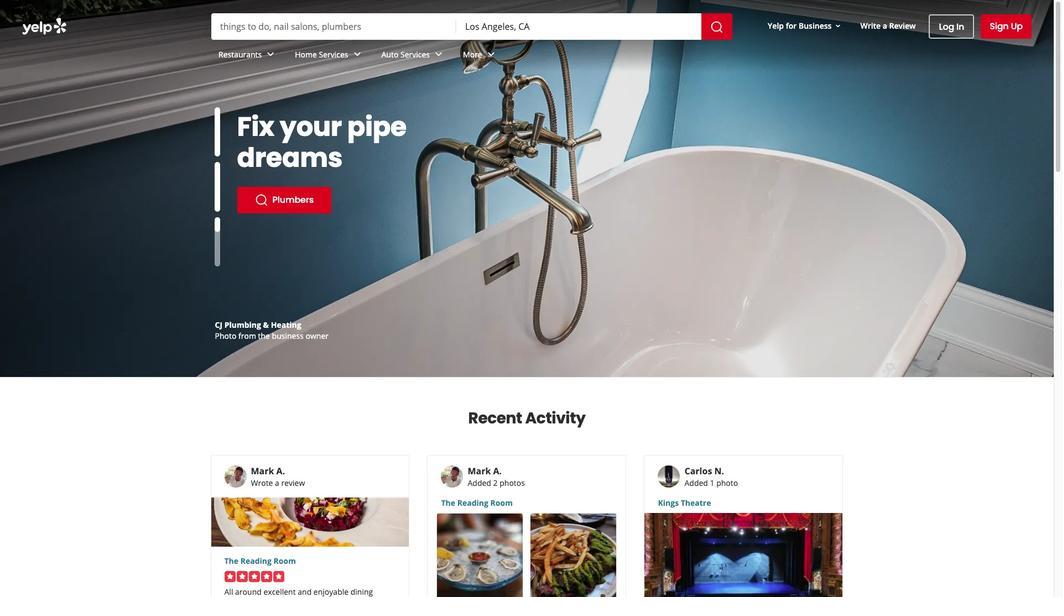 Task type: locate. For each thing, give the bounding box(es) containing it.
16 chevron down v2 image
[[834, 21, 843, 30]]

1 select slide image from the top
[[214, 107, 220, 157]]

mark down the recent
[[468, 465, 491, 477]]

mark a. wrote a review
[[251, 465, 305, 489]]

added for carlos
[[685, 478, 708, 489]]

explore banner section banner
[[0, 0, 1054, 377]]

2 horizontal spatial 24 chevron down v2 image
[[485, 48, 498, 61]]

a
[[883, 20, 887, 31], [275, 478, 279, 489]]

2 24 chevron down v2 image from the left
[[351, 48, 364, 61]]

write a review link
[[856, 16, 920, 36]]

added inside carlos n. added 1 photo
[[685, 478, 708, 489]]

24 chevron down v2 image for home services
[[351, 48, 364, 61]]

1 horizontal spatial the
[[441, 498, 455, 508]]

activity
[[525, 408, 586, 429]]

the reading room
[[441, 498, 513, 508], [224, 556, 296, 567]]

0 horizontal spatial reading
[[241, 556, 272, 567]]

3 24 chevron down v2 image from the left
[[485, 48, 498, 61]]

recent
[[468, 408, 522, 429]]

a.
[[276, 465, 285, 477], [493, 465, 502, 477]]

restaurants
[[219, 49, 262, 60]]

owner
[[306, 331, 329, 341]]

restaurants link
[[210, 40, 286, 72]]

1 horizontal spatial 24 chevron down v2 image
[[351, 48, 364, 61]]

the reading room link
[[441, 498, 613, 509], [224, 556, 396, 567]]

2 added from the left
[[685, 478, 708, 489]]

mark
[[251, 465, 274, 477], [468, 465, 491, 477]]

0 horizontal spatial mark
[[251, 465, 274, 477]]

1 horizontal spatial room
[[491, 498, 513, 508]]

services right 'home'
[[319, 49, 348, 60]]

log
[[939, 20, 954, 33]]

heating
[[271, 320, 301, 330]]

room
[[491, 498, 513, 508], [274, 556, 296, 567]]

1 horizontal spatial mark a. link
[[468, 465, 502, 477]]

the
[[441, 498, 455, 508], [224, 556, 239, 567]]

reading for the top the reading room link
[[457, 498, 488, 508]]

1 vertical spatial room
[[274, 556, 296, 567]]

0 vertical spatial a
[[883, 20, 887, 31]]

0 vertical spatial the reading room
[[441, 498, 513, 508]]

kings
[[658, 498, 679, 508]]

0 horizontal spatial mark a. link
[[251, 465, 285, 477]]

2 photo of mark a. image from the left
[[441, 466, 463, 488]]

mark inside mark a. added 2 photos
[[468, 465, 491, 477]]

0 horizontal spatial a
[[275, 478, 279, 489]]

0 horizontal spatial photo of mark a. image
[[224, 466, 246, 488]]

yelp for business
[[768, 20, 832, 31]]

in
[[957, 20, 964, 33]]

services
[[319, 49, 348, 60], [401, 49, 430, 60]]

1 24 chevron down v2 image from the left
[[264, 48, 277, 61]]

from
[[238, 331, 256, 341]]

1 added from the left
[[468, 478, 491, 489]]

the
[[258, 331, 270, 341]]

added left the '2'
[[468, 478, 491, 489]]

none field up business categories element
[[465, 20, 693, 33]]

plumbers
[[272, 194, 314, 206]]

a. up review
[[276, 465, 285, 477]]

yelp for business button
[[764, 16, 847, 36]]

select slide image left the fix
[[214, 107, 220, 157]]

0 horizontal spatial 24 chevron down v2 image
[[264, 48, 277, 61]]

1 horizontal spatial photo of mark a. image
[[441, 466, 463, 488]]

business
[[272, 331, 304, 341]]

photo of mark a. image left the '2'
[[441, 466, 463, 488]]

the reading room down the '2'
[[441, 498, 513, 508]]

1 vertical spatial reading
[[241, 556, 272, 567]]

0 horizontal spatial services
[[319, 49, 348, 60]]

24 chevron down v2 image inside "restaurants" link
[[264, 48, 277, 61]]

carlos n. link
[[685, 465, 724, 477]]

1 mark from the left
[[251, 465, 274, 477]]

1 horizontal spatial reading
[[457, 498, 488, 508]]

1 vertical spatial a
[[275, 478, 279, 489]]

24 chevron down v2 image right restaurants
[[264, 48, 277, 61]]

recent activity
[[468, 408, 586, 429]]

fix your pipe dreams
[[237, 108, 407, 176]]

None search field
[[0, 0, 1054, 72], [211, 13, 735, 40], [0, 0, 1054, 72], [211, 13, 735, 40]]

0 vertical spatial room
[[491, 498, 513, 508]]

wrote
[[251, 478, 273, 489]]

the reading room for the top the reading room link
[[441, 498, 513, 508]]

a. up the '2'
[[493, 465, 502, 477]]

a. for mark a. wrote a review
[[276, 465, 285, 477]]

24 chevron down v2 image inside more link
[[485, 48, 498, 61]]

24 chevron down v2 image right more
[[485, 48, 498, 61]]

room up 5 star rating image
[[274, 556, 296, 567]]

2 mark a. link from the left
[[468, 465, 502, 477]]

select slide image
[[214, 107, 220, 157], [214, 162, 220, 212]]

mark a. link for mark a. wrote a review
[[251, 465, 285, 477]]

mark a. link for mark a. added 2 photos
[[468, 465, 502, 477]]

the reading room for the bottommost the reading room link
[[224, 556, 296, 567]]

reading down mark a. added 2 photos
[[457, 498, 488, 508]]

2 a. from the left
[[493, 465, 502, 477]]

cj
[[215, 320, 222, 330]]

more
[[463, 49, 482, 60]]

1 open photo lightbox image from the left
[[437, 514, 523, 598]]

1 horizontal spatial the reading room link
[[441, 498, 613, 509]]

auto services
[[382, 49, 430, 60]]

a. inside mark a. wrote a review
[[276, 465, 285, 477]]

reading up 5 star rating image
[[241, 556, 272, 567]]

0 horizontal spatial open photo lightbox image
[[437, 514, 523, 598]]

plumbers link
[[237, 187, 331, 214]]

0 horizontal spatial the reading room
[[224, 556, 296, 567]]

0 vertical spatial select slide image
[[214, 107, 220, 157]]

photo of mark a. image
[[224, 466, 246, 488], [441, 466, 463, 488]]

1 horizontal spatial mark
[[468, 465, 491, 477]]

24 chevron down v2 image left auto
[[351, 48, 364, 61]]

photo of mark a. image left wrote
[[224, 466, 246, 488]]

mark up wrote
[[251, 465, 274, 477]]

carlos
[[685, 465, 712, 477]]

0 horizontal spatial none field
[[220, 20, 448, 33]]

1 horizontal spatial open photo lightbox image
[[531, 514, 617, 598]]

log in
[[939, 20, 964, 33]]

the reading room up 5 star rating image
[[224, 556, 296, 567]]

open photo lightbox image
[[437, 514, 523, 598], [531, 514, 617, 598]]

select slide image left 24 search v2 image
[[214, 162, 220, 212]]

1 horizontal spatial added
[[685, 478, 708, 489]]

none field up home services link
[[220, 20, 448, 33]]

24 chevron down v2 image inside home services link
[[351, 48, 364, 61]]

dreams
[[237, 139, 342, 176]]

photo of mark a. image for mark a. added 2 photos
[[441, 466, 463, 488]]

services left 24 chevron down v2 icon
[[401, 49, 430, 60]]

0 horizontal spatial a.
[[276, 465, 285, 477]]

1 services from the left
[[319, 49, 348, 60]]

added inside mark a. added 2 photos
[[468, 478, 491, 489]]

mark for mark a. added 2 photos
[[468, 465, 491, 477]]

24 search v2 image
[[255, 194, 268, 207]]

kings theatre
[[658, 498, 711, 508]]

1 horizontal spatial a.
[[493, 465, 502, 477]]

24 chevron down v2 image
[[264, 48, 277, 61], [351, 48, 364, 61], [485, 48, 498, 61]]

0 horizontal spatial the reading room link
[[224, 556, 396, 567]]

1 photo of mark a. image from the left
[[224, 466, 246, 488]]

added down carlos
[[685, 478, 708, 489]]

added
[[468, 478, 491, 489], [685, 478, 708, 489]]

photo
[[717, 478, 738, 489]]

mark a. link up the '2'
[[468, 465, 502, 477]]

None field
[[220, 20, 448, 33], [465, 20, 693, 33]]

1 vertical spatial the
[[224, 556, 239, 567]]

0 horizontal spatial added
[[468, 478, 491, 489]]

reading
[[457, 498, 488, 508], [241, 556, 272, 567]]

0 vertical spatial the reading room link
[[441, 498, 613, 509]]

2 none field from the left
[[465, 20, 693, 33]]

Find text field
[[220, 20, 448, 33]]

5 star rating image
[[224, 572, 284, 583]]

1 a. from the left
[[276, 465, 285, 477]]

1 none field from the left
[[220, 20, 448, 33]]

a. for mark a. added 2 photos
[[493, 465, 502, 477]]

1 horizontal spatial a
[[883, 20, 887, 31]]

carlos n. added 1 photo
[[685, 465, 738, 489]]

a right write
[[883, 20, 887, 31]]

more link
[[454, 40, 507, 72]]

photo of carlos n. image
[[658, 466, 680, 488]]

photo
[[215, 331, 236, 341]]

1 horizontal spatial services
[[401, 49, 430, 60]]

room down the '2'
[[491, 498, 513, 508]]

mark a. link up wrote
[[251, 465, 285, 477]]

0 horizontal spatial room
[[274, 556, 296, 567]]

mark a. link
[[251, 465, 285, 477], [468, 465, 502, 477]]

log in link
[[929, 14, 974, 39]]

1 horizontal spatial none field
[[465, 20, 693, 33]]

1 vertical spatial select slide image
[[214, 162, 220, 212]]

2 services from the left
[[401, 49, 430, 60]]

1 horizontal spatial the reading room
[[441, 498, 513, 508]]

mark inside mark a. wrote a review
[[251, 465, 274, 477]]

24 chevron down v2 image for restaurants
[[264, 48, 277, 61]]

1 vertical spatial the reading room
[[224, 556, 296, 567]]

1 mark a. link from the left
[[251, 465, 285, 477]]

2 mark from the left
[[468, 465, 491, 477]]

a. inside mark a. added 2 photos
[[493, 465, 502, 477]]

0 vertical spatial reading
[[457, 498, 488, 508]]

2 open photo lightbox image from the left
[[531, 514, 617, 598]]

a right wrote
[[275, 478, 279, 489]]



Task type: describe. For each thing, give the bounding box(es) containing it.
for
[[786, 20, 797, 31]]

search image
[[710, 20, 724, 34]]

a inside mark a. wrote a review
[[275, 478, 279, 489]]

sign up link
[[981, 14, 1032, 39]]

theatre
[[681, 498, 711, 508]]

reading for the bottommost the reading room link
[[241, 556, 272, 567]]

home services
[[295, 49, 348, 60]]

1 vertical spatial the reading room link
[[224, 556, 396, 567]]

yelp
[[768, 20, 784, 31]]

review
[[889, 20, 916, 31]]

home services link
[[286, 40, 373, 72]]

Near text field
[[465, 20, 693, 33]]

your
[[280, 108, 342, 146]]

photos
[[500, 478, 525, 489]]

a inside banner
[[883, 20, 887, 31]]

photo of mark a. image for mark a. wrote a review
[[224, 466, 246, 488]]

none field find
[[220, 20, 448, 33]]

sign
[[990, 20, 1009, 33]]

sign up
[[990, 20, 1023, 33]]

fix
[[237, 108, 274, 146]]

cj plumbing & heating link
[[215, 320, 301, 330]]

2 select slide image from the top
[[214, 162, 220, 212]]

plumbing
[[224, 320, 261, 330]]

24 chevron down v2 image for more
[[485, 48, 498, 61]]

explore recent activity section section
[[202, 378, 852, 598]]

services for home services
[[319, 49, 348, 60]]

review
[[281, 478, 305, 489]]

kings theatre link
[[658, 498, 830, 509]]

0 vertical spatial the
[[441, 498, 455, 508]]

n.
[[715, 465, 724, 477]]

none field near
[[465, 20, 693, 33]]

0 horizontal spatial the
[[224, 556, 239, 567]]

auto
[[382, 49, 399, 60]]

business
[[799, 20, 832, 31]]

1
[[710, 478, 715, 489]]

write
[[861, 20, 881, 31]]

pipe
[[347, 108, 407, 146]]

&
[[263, 320, 269, 330]]

up
[[1011, 20, 1023, 33]]

mark a. added 2 photos
[[468, 465, 525, 489]]

write a review
[[861, 20, 916, 31]]

business categories element
[[210, 40, 1032, 72]]

24 chevron down v2 image
[[432, 48, 445, 61]]

auto services link
[[373, 40, 454, 72]]

cj plumbing & heating photo from the business owner
[[215, 320, 329, 341]]

services for auto services
[[401, 49, 430, 60]]

2
[[493, 478, 498, 489]]

home
[[295, 49, 317, 60]]

mark for mark a. wrote a review
[[251, 465, 274, 477]]

added for mark
[[468, 478, 491, 489]]



Task type: vqa. For each thing, say whether or not it's contained in the screenshot.
The Reading Room link
yes



